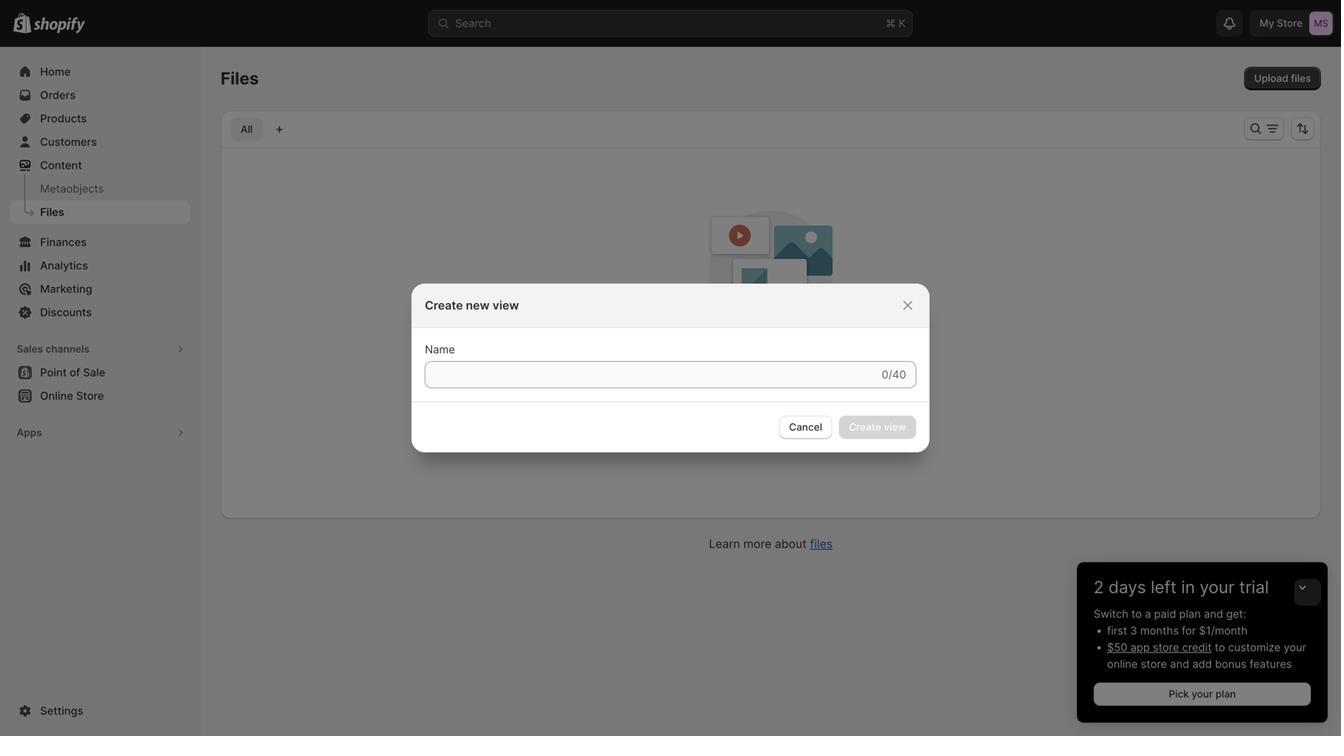 Task type: describe. For each thing, give the bounding box(es) containing it.
first
[[1108, 625, 1128, 638]]

home link
[[10, 60, 191, 84]]

trial
[[1240, 577, 1270, 598]]

to customize your online store and add bonus features
[[1108, 641, 1307, 671]]

apps
[[17, 427, 42, 439]]

all
[[241, 123, 253, 135]]

2
[[1094, 577, 1105, 598]]

credit
[[1183, 641, 1212, 654]]

all button
[[231, 118, 263, 141]]

your inside 'to customize your online store and add bonus features'
[[1285, 641, 1307, 654]]

months
[[1141, 625, 1180, 638]]

0 horizontal spatial and
[[845, 389, 863, 401]]

⌘ k
[[886, 17, 906, 30]]

customize
[[1229, 641, 1281, 654]]

sales channels button
[[10, 338, 191, 361]]

sales channels
[[17, 343, 90, 355]]

$50
[[1108, 641, 1128, 654]]

2 days left in your trial
[[1094, 577, 1270, 598]]

2 horizontal spatial files
[[1292, 72, 1312, 84]]

apps button
[[10, 421, 191, 445]]

and for switch
[[1205, 608, 1224, 621]]

0 horizontal spatial to
[[1132, 608, 1143, 621]]

pick your plan link
[[1094, 683, 1312, 707]]

1 horizontal spatial upload files button
[[1245, 67, 1322, 90]]

0 horizontal spatial upload files
[[743, 421, 800, 433]]

add
[[1193, 658, 1213, 671]]

your inside dropdown button
[[1200, 577, 1235, 598]]

be
[[695, 389, 707, 401]]

get:
[[1227, 608, 1247, 621]]

features
[[1250, 658, 1293, 671]]

discounts
[[40, 306, 92, 319]]

documents,
[[786, 389, 842, 401]]

1 vertical spatial files
[[780, 421, 800, 433]]

files can be images, videos, documents, and more.
[[650, 389, 892, 401]]

to inside 'to customize your online store and add bonus features'
[[1216, 641, 1226, 654]]

view
[[493, 298, 519, 313]]

learn
[[709, 537, 741, 551]]

metaobjects
[[40, 182, 104, 195]]

search
[[456, 17, 491, 30]]

sales
[[17, 343, 43, 355]]

days
[[1109, 577, 1147, 598]]

create new view
[[425, 298, 519, 313]]

1 vertical spatial plan
[[1216, 689, 1237, 701]]

0 vertical spatial files
[[221, 68, 259, 89]]

k
[[899, 17, 906, 30]]

online
[[1108, 658, 1139, 671]]

2 days left in your trial button
[[1078, 563, 1329, 598]]

upload for upload files button to the right
[[1255, 72, 1289, 84]]

and for to
[[1171, 658, 1190, 671]]

0 vertical spatial plan
[[1180, 608, 1202, 621]]

content
[[40, 159, 82, 172]]

left
[[1151, 577, 1177, 598]]



Task type: locate. For each thing, give the bounding box(es) containing it.
1 vertical spatial upload files
[[743, 421, 800, 433]]

0 horizontal spatial upload files button
[[733, 416, 810, 439]]

shopify image
[[34, 17, 85, 34]]

pick
[[1170, 689, 1190, 701]]

0 horizontal spatial files
[[40, 206, 64, 219]]

and
[[845, 389, 863, 401], [1205, 608, 1224, 621], [1171, 658, 1190, 671]]

1 vertical spatial to
[[1216, 641, 1226, 654]]

plan
[[1180, 608, 1202, 621], [1216, 689, 1237, 701]]

for
[[1183, 625, 1197, 638]]

more.
[[865, 389, 892, 401]]

files up all
[[221, 68, 259, 89]]

videos,
[[749, 389, 783, 401]]

2 vertical spatial your
[[1192, 689, 1214, 701]]

0 vertical spatial files
[[1292, 72, 1312, 84]]

channels
[[46, 343, 90, 355]]

$50 app store credit link
[[1108, 641, 1212, 654]]

2 horizontal spatial files
[[650, 389, 672, 401]]

to
[[1132, 608, 1143, 621], [1216, 641, 1226, 654]]

files link
[[811, 537, 833, 551]]

1 horizontal spatial and
[[1171, 658, 1190, 671]]

$50 app store credit
[[1108, 641, 1212, 654]]

upload files button
[[1245, 67, 1322, 90], [733, 416, 810, 439]]

to down the $1/month
[[1216, 641, 1226, 654]]

app
[[1131, 641, 1151, 654]]

first 3 months for $1/month
[[1108, 625, 1248, 638]]

and left add
[[1171, 658, 1190, 671]]

plan up for
[[1180, 608, 1202, 621]]

about
[[775, 537, 807, 551]]

files down metaobjects
[[40, 206, 64, 219]]

files
[[221, 68, 259, 89], [40, 206, 64, 219], [650, 389, 672, 401]]

your
[[1200, 577, 1235, 598], [1285, 641, 1307, 654], [1192, 689, 1214, 701]]

files left can
[[650, 389, 672, 401]]

0 horizontal spatial files
[[780, 421, 800, 433]]

1 vertical spatial store
[[1142, 658, 1168, 671]]

files link
[[10, 201, 191, 224]]

paid
[[1155, 608, 1177, 621]]

to left a on the bottom right
[[1132, 608, 1143, 621]]

2 vertical spatial files
[[650, 389, 672, 401]]

your right pick at the right
[[1192, 689, 1214, 701]]

1 horizontal spatial files
[[221, 68, 259, 89]]

metaobjects link
[[10, 177, 191, 201]]

discounts link
[[10, 301, 191, 324]]

$1/month
[[1200, 625, 1248, 638]]

0 vertical spatial store
[[1154, 641, 1180, 654]]

images,
[[710, 389, 747, 401]]

0 vertical spatial upload files button
[[1245, 67, 1322, 90]]

and left more.
[[845, 389, 863, 401]]

store
[[1154, 641, 1180, 654], [1142, 658, 1168, 671]]

0 vertical spatial upload files
[[1255, 72, 1312, 84]]

settings link
[[10, 700, 191, 723]]

plan down bonus
[[1216, 689, 1237, 701]]

bonus
[[1216, 658, 1247, 671]]

a
[[1146, 608, 1152, 621]]

pick your plan
[[1170, 689, 1237, 701]]

can
[[675, 389, 692, 401]]

1 vertical spatial your
[[1285, 641, 1307, 654]]

home
[[40, 65, 71, 78]]

2 vertical spatial files
[[811, 537, 833, 551]]

2 vertical spatial and
[[1171, 658, 1190, 671]]

cancel
[[790, 421, 823, 434]]

switch to a paid plan and get:
[[1094, 608, 1247, 621]]

your up the features
[[1285, 641, 1307, 654]]

0 horizontal spatial plan
[[1180, 608, 1202, 621]]

3
[[1131, 625, 1138, 638]]

cancel button
[[780, 416, 833, 439]]

0 horizontal spatial upload
[[743, 421, 777, 433]]

content link
[[10, 154, 191, 177]]

1 vertical spatial and
[[1205, 608, 1224, 621]]

store down "months"
[[1154, 641, 1180, 654]]

0 vertical spatial upload
[[1255, 72, 1289, 84]]

1 horizontal spatial plan
[[1216, 689, 1237, 701]]

0 vertical spatial and
[[845, 389, 863, 401]]

new
[[466, 298, 490, 313]]

1 horizontal spatial files
[[811, 537, 833, 551]]

1 vertical spatial upload
[[743, 421, 777, 433]]

more
[[744, 537, 772, 551]]

switch
[[1094, 608, 1129, 621]]

and inside 'to customize your online store and add bonus features'
[[1171, 658, 1190, 671]]

and up the $1/month
[[1205, 608, 1224, 621]]

learn more about files
[[709, 537, 833, 551]]

store inside 'to customize your online store and add bonus features'
[[1142, 658, 1168, 671]]

your right "in"
[[1200, 577, 1235, 598]]

Name text field
[[425, 362, 879, 388]]

2 horizontal spatial and
[[1205, 608, 1224, 621]]

upload files
[[1255, 72, 1312, 84], [743, 421, 800, 433]]

1 vertical spatial files
[[40, 206, 64, 219]]

1 horizontal spatial upload files
[[1255, 72, 1312, 84]]

0 vertical spatial to
[[1132, 608, 1143, 621]]

create new view dialog
[[0, 284, 1342, 453]]

1 vertical spatial upload files button
[[733, 416, 810, 439]]

store down $50 app store credit at right bottom
[[1142, 658, 1168, 671]]

2 days left in your trial element
[[1078, 606, 1329, 723]]

settings
[[40, 705, 83, 718]]

upload
[[1255, 72, 1289, 84], [743, 421, 777, 433]]

1 horizontal spatial to
[[1216, 641, 1226, 654]]

create
[[425, 298, 463, 313]]

files
[[1292, 72, 1312, 84], [780, 421, 800, 433], [811, 537, 833, 551]]

1 horizontal spatial upload
[[1255, 72, 1289, 84]]

in
[[1182, 577, 1196, 598]]

upload for upload files button to the bottom
[[743, 421, 777, 433]]

name
[[425, 343, 455, 356]]

⌘
[[886, 17, 896, 30]]

0 vertical spatial your
[[1200, 577, 1235, 598]]



Task type: vqa. For each thing, say whether or not it's contained in the screenshot.
and associated with to
yes



